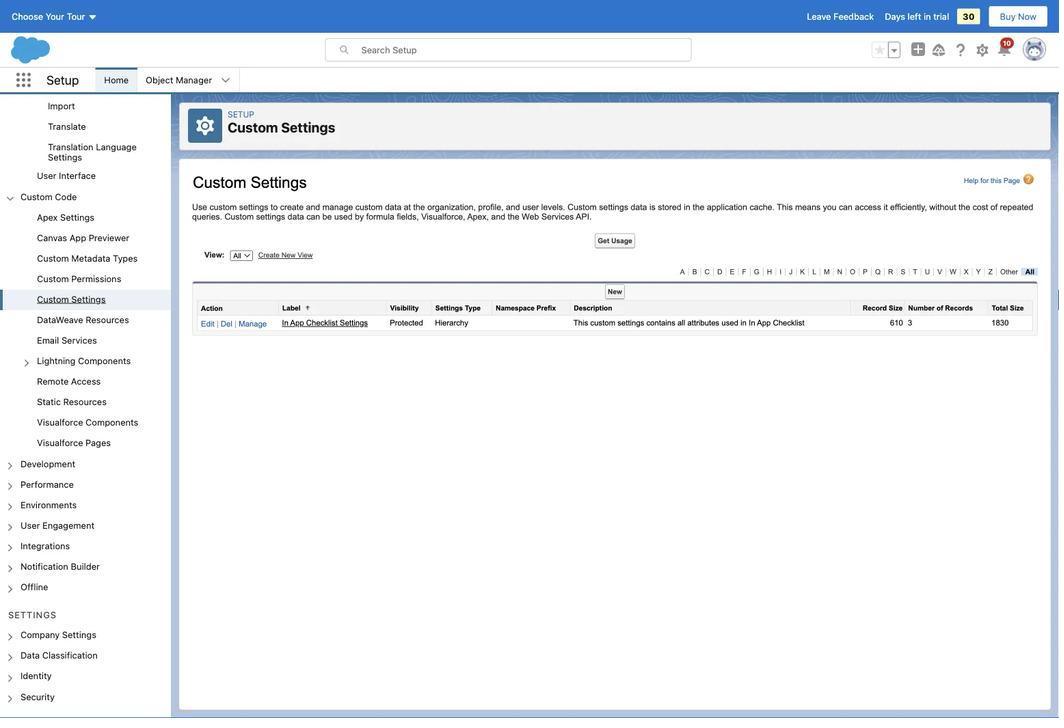 Task type: locate. For each thing, give the bounding box(es) containing it.
visualforce pages
[[37, 438, 111, 448]]

1 vertical spatial user
[[21, 521, 40, 531]]

user up integrations
[[21, 521, 40, 531]]

days
[[885, 11, 906, 22]]

custom up the dataweave
[[37, 294, 69, 304]]

home link
[[96, 68, 137, 92]]

app
[[70, 233, 86, 243]]

static
[[37, 397, 61, 407]]

lightning components
[[37, 356, 131, 366]]

trial
[[934, 11, 949, 22]]

static resources
[[37, 397, 107, 407]]

setup for setup custom settings
[[228, 109, 254, 119]]

custom down setup link
[[228, 119, 278, 135]]

company
[[21, 630, 60, 641]]

email
[[37, 335, 59, 346]]

custom for custom code
[[21, 191, 53, 202]]

components up access
[[78, 356, 131, 366]]

setup inside setup custom settings
[[228, 109, 254, 119]]

custom permissions
[[37, 274, 121, 284]]

1 horizontal spatial setup
[[228, 109, 254, 119]]

import
[[48, 101, 75, 111]]

custom settings
[[37, 294, 106, 304]]

0 horizontal spatial setup
[[47, 73, 79, 87]]

integrations
[[21, 541, 70, 551]]

10 button
[[997, 38, 1014, 58]]

custom for custom metadata types
[[37, 253, 69, 263]]

1 vertical spatial components
[[86, 418, 138, 428]]

feedback
[[834, 11, 874, 22]]

settings
[[281, 119, 335, 135], [48, 152, 82, 163], [60, 212, 94, 222], [71, 294, 106, 304], [8, 610, 57, 620], [62, 630, 96, 641]]

custom metadata types link
[[37, 253, 138, 265]]

0 vertical spatial visualforce
[[37, 418, 83, 428]]

permissions
[[71, 274, 121, 284]]

custom inside tree item
[[37, 294, 69, 304]]

previewer
[[89, 233, 129, 243]]

custom permissions link
[[37, 274, 121, 286]]

user up custom code
[[37, 171, 56, 181]]

integrations link
[[21, 541, 70, 553]]

left
[[908, 11, 922, 22]]

components up the pages
[[86, 418, 138, 428]]

1 visualforce from the top
[[37, 418, 83, 428]]

lightning
[[37, 356, 76, 366]]

visualforce pages link
[[37, 438, 111, 451]]

resources down custom settings tree item
[[86, 315, 129, 325]]

in
[[924, 11, 931, 22]]

remote access
[[37, 377, 101, 387]]

custom up custom settings
[[37, 274, 69, 284]]

1 vertical spatial resources
[[63, 397, 107, 407]]

engagement
[[42, 521, 94, 531]]

components for lightning components
[[78, 356, 131, 366]]

resources
[[86, 315, 129, 325], [63, 397, 107, 407]]

custom inside "link"
[[37, 253, 69, 263]]

import link
[[48, 101, 75, 113]]

0 vertical spatial user
[[37, 171, 56, 181]]

environments
[[21, 500, 77, 510]]

visualforce inside visualforce pages link
[[37, 438, 83, 448]]

custom down canvas
[[37, 253, 69, 263]]

2 visualforce from the top
[[37, 438, 83, 448]]

group
[[0, 0, 171, 187], [872, 42, 901, 58], [0, 76, 171, 167], [0, 208, 171, 455]]

notification
[[21, 562, 68, 572]]

custom
[[228, 119, 278, 135], [21, 191, 53, 202], [37, 253, 69, 263], [37, 274, 69, 284], [37, 294, 69, 304]]

setup link
[[228, 109, 254, 119]]

30
[[963, 11, 975, 22]]

0 vertical spatial resources
[[86, 315, 129, 325]]

canvas app previewer
[[37, 233, 129, 243]]

0 vertical spatial components
[[78, 356, 131, 366]]

0 vertical spatial setup
[[47, 73, 79, 87]]

user
[[37, 171, 56, 181], [21, 521, 40, 531]]

now
[[1019, 11, 1037, 22]]

custom up the apex
[[21, 191, 53, 202]]

development link
[[21, 459, 75, 471]]

visualforce for visualforce pages
[[37, 438, 83, 448]]

visualforce components link
[[37, 418, 138, 430]]

object
[[146, 75, 173, 85]]

user engagement link
[[21, 521, 94, 533]]

remote
[[37, 377, 69, 387]]

company settings link
[[21, 630, 96, 643]]

data classification link
[[21, 651, 98, 663]]

visualforce inside visualforce components link
[[37, 418, 83, 428]]

buy now
[[1000, 11, 1037, 22]]

setup
[[47, 73, 79, 87], [228, 109, 254, 119]]

visualforce up development
[[37, 438, 83, 448]]

setup custom settings
[[228, 109, 335, 135]]

choose your tour button
[[11, 5, 98, 27]]

components
[[78, 356, 131, 366], [86, 418, 138, 428]]

object manager
[[146, 75, 212, 85]]

custom inside setup custom settings
[[228, 119, 278, 135]]

visualforce down static resources link
[[37, 418, 83, 428]]

pages
[[86, 438, 111, 448]]

user for user engagement
[[21, 521, 40, 531]]

choose
[[12, 11, 43, 22]]

resources down access
[[63, 397, 107, 407]]

1 vertical spatial visualforce
[[37, 438, 83, 448]]

1 vertical spatial setup
[[228, 109, 254, 119]]

performance
[[21, 479, 74, 490]]



Task type: describe. For each thing, give the bounding box(es) containing it.
notification builder link
[[21, 562, 100, 574]]

custom for custom permissions
[[37, 274, 69, 284]]

resources for dataweave resources
[[86, 315, 129, 325]]

services
[[62, 335, 97, 346]]

access
[[71, 377, 101, 387]]

notification builder
[[21, 562, 100, 572]]

export image
[[0, 76, 171, 97]]

interface
[[59, 171, 96, 181]]

user interface link
[[37, 171, 96, 183]]

custom settings link
[[37, 294, 106, 307]]

language
[[96, 142, 137, 152]]

translate
[[48, 121, 86, 132]]

remote access link
[[37, 377, 101, 389]]

custom code tree item
[[0, 187, 171, 455]]

offline
[[21, 582, 48, 593]]

translation
[[48, 142, 93, 152]]

types
[[113, 253, 138, 263]]

manager
[[176, 75, 212, 85]]

custom code
[[21, 191, 77, 202]]

components for visualforce components
[[86, 418, 138, 428]]

custom code link
[[21, 191, 77, 204]]

data classification
[[21, 651, 98, 661]]

visualforce for visualforce components
[[37, 418, 83, 428]]

10
[[1003, 39, 1012, 47]]

performance link
[[21, 479, 74, 492]]

settings inside setup custom settings
[[281, 119, 335, 135]]

user engagement
[[21, 521, 94, 531]]

environments link
[[21, 500, 77, 512]]

buy
[[1000, 11, 1016, 22]]

user for user interface
[[37, 171, 56, 181]]

apex settings
[[37, 212, 94, 222]]

static resources link
[[37, 397, 107, 409]]

settings inside translation language settings
[[48, 152, 82, 163]]

email services link
[[37, 335, 97, 348]]

offline link
[[21, 582, 48, 595]]

security
[[21, 692, 55, 702]]

user interface
[[37, 171, 96, 181]]

buy now button
[[989, 5, 1049, 27]]

choose your tour
[[12, 11, 85, 22]]

home
[[104, 75, 129, 85]]

data
[[21, 651, 40, 661]]

apex settings link
[[37, 212, 94, 224]]

dataweave resources link
[[37, 315, 129, 327]]

setup for setup
[[47, 73, 79, 87]]

classification
[[42, 651, 98, 661]]

dataweave resources
[[37, 315, 129, 325]]

visualforce components
[[37, 418, 138, 428]]

dataweave
[[37, 315, 83, 325]]

lightning components link
[[37, 356, 131, 368]]

translate link
[[48, 121, 86, 134]]

leave feedback
[[807, 11, 874, 22]]

custom settings tree item
[[0, 290, 171, 311]]

code
[[55, 191, 77, 202]]

group containing apex settings
[[0, 208, 171, 455]]

canvas
[[37, 233, 67, 243]]

translation language settings link
[[48, 142, 171, 163]]

resources for static resources
[[63, 397, 107, 407]]

tour
[[67, 11, 85, 22]]

custom metadata types
[[37, 253, 138, 263]]

leave feedback link
[[807, 11, 874, 22]]

Search Setup text field
[[361, 39, 691, 61]]

translation language settings
[[48, 142, 137, 163]]

email services
[[37, 335, 97, 346]]

canvas app previewer link
[[37, 233, 129, 245]]

custom for custom settings
[[37, 294, 69, 304]]

company settings
[[21, 630, 96, 641]]

your
[[46, 11, 64, 22]]

leave
[[807, 11, 831, 22]]

apex
[[37, 212, 58, 222]]

settings inside tree item
[[71, 294, 106, 304]]

metadata
[[71, 253, 110, 263]]

days left in trial
[[885, 11, 949, 22]]

object manager link
[[138, 68, 220, 92]]

security link
[[21, 692, 55, 704]]

development
[[21, 459, 75, 469]]

builder
[[71, 562, 100, 572]]



Task type: vqa. For each thing, say whether or not it's contained in the screenshot.
Visualforce in "link"
yes



